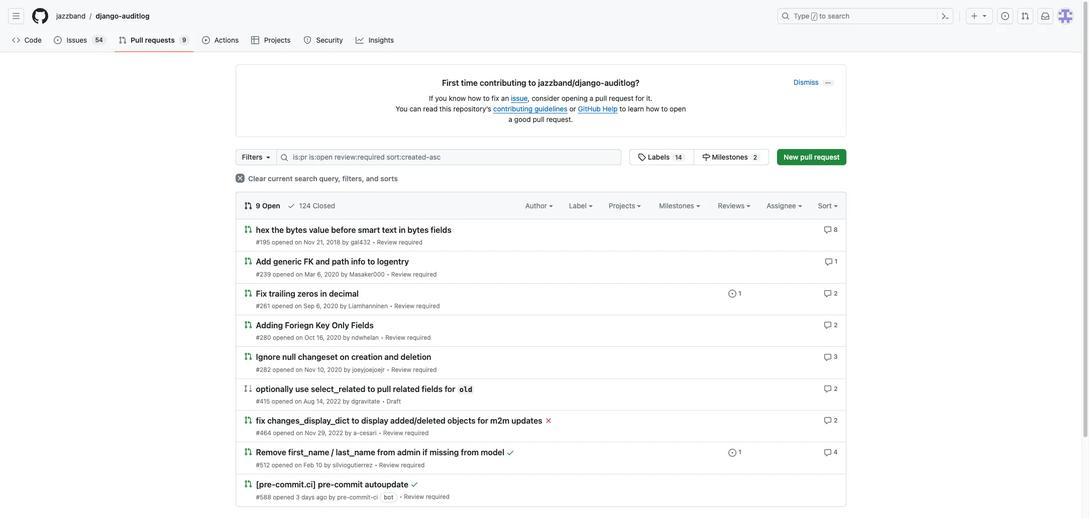 Task type: describe. For each thing, give the bounding box(es) containing it.
1 horizontal spatial pre-
[[337, 494, 349, 501]]

on left 'creation'
[[340, 353, 349, 362]]

open pull request image for adding foriegn key only fields
[[244, 321, 252, 329]]

4
[[834, 449, 838, 456]]

gal432
[[351, 239, 371, 246]]

issue opened image for issues
[[54, 36, 62, 44]]

opened inside hex the bytes value before smart text in bytes fields #195             opened on nov 21, 2018 by gal432 • review required
[[272, 239, 293, 246]]

10,
[[317, 366, 325, 374]]

for inside the optionally use select_related to pull related fields for old #415             opened on aug 14, 2022 by dgravitate • draft
[[445, 385, 455, 394]]

opening
[[562, 94, 588, 102]]

8
[[834, 226, 838, 234]]

command palette image
[[942, 12, 950, 20]]

dgravitate
[[351, 398, 380, 405]]

0 vertical spatial search
[[828, 12, 850, 20]]

auditlog
[[122, 12, 150, 20]]

2 bytes from the left
[[408, 226, 429, 235]]

autoupdate
[[365, 480, 408, 489]]

open pull request image for ignore null changeset on creation and deletion
[[244, 353, 252, 361]]

to up repository's
[[483, 94, 490, 102]]

ago
[[316, 494, 327, 501]]

triangle down image inside filters 'popup button'
[[265, 153, 273, 161]]

add generic fk and path info to logentry link
[[256, 258, 409, 267]]

2020 inside adding foriegn key only fields #280             opened on oct 16, 2020 by ndwhelan • review required
[[326, 334, 341, 342]]

open
[[262, 201, 280, 210]]

review required link for gal432
[[377, 239, 423, 246]]

to right the help
[[620, 105, 626, 113]]

fix changes_display_dict to display added/deleted objects for m2m updates
[[256, 417, 543, 426]]

by inside the optionally use select_related to pull related fields for old #415             opened on aug 14, 2022 by dgravitate • draft
[[343, 398, 350, 405]]

in inside fix trailing zeros in decimal #261             opened on sep 6, 2020 by liamhanninen • review required
[[320, 289, 327, 298]]

fix
[[256, 289, 267, 298]]

jazzband
[[56, 12, 86, 20]]

0 vertical spatial pre-
[[318, 480, 334, 489]]

info
[[351, 258, 365, 267]]

0 vertical spatial 1 link
[[825, 257, 838, 266]]

1 horizontal spatial /
[[331, 448, 334, 457]]

21,
[[317, 239, 325, 246]]

by inside ignore null changeset on creation and deletion #282             opened on nov 10, 2020 by joeyjoejoejr • review required
[[344, 366, 351, 374]]

#512             opened on feb 10 by silviogutierrez • review required
[[256, 462, 425, 469]]

issue opened image for 1
[[729, 290, 737, 298]]

6, inside add generic fk and path info to logentry #239             opened on mar 6, 2020 by masaker000 • review required
[[317, 271, 323, 278]]

opened inside the optionally use select_related to pull related fields for old #415             opened on aug 14, 2022 by dgravitate • draft
[[272, 398, 293, 405]]

to right "type" at the top right
[[820, 12, 826, 20]]

review required link for a-cesari
[[383, 430, 429, 437]]

required inside add generic fk and path info to logentry #239             opened on mar 6, 2020 by masaker000 • review required
[[413, 271, 437, 278]]

and for filters,
[[366, 174, 379, 183]]

feb
[[303, 462, 314, 469]]

9 open link
[[244, 200, 280, 211]]

objects
[[448, 417, 476, 426]]

know
[[449, 94, 466, 102]]

1 2 link from the top
[[824, 289, 838, 298]]

if
[[423, 448, 428, 457]]

and inside add generic fk and path info to logentry #239             opened on mar 6, 2020 by masaker000 • review required
[[316, 258, 330, 267]]

1 horizontal spatial a
[[590, 94, 594, 102]]

adding
[[256, 321, 283, 330]]

4 2 link from the top
[[824, 416, 838, 425]]

bot
[[384, 494, 394, 501]]

on left feb
[[295, 462, 302, 469]]

open pull request element for [pre-commit.ci] pre-commit autoupdate
[[244, 480, 252, 488]]

review required link for silviogutierrez
[[379, 462, 425, 469]]

8 / 8 checks ok image
[[506, 449, 514, 457]]

changes_display_dict
[[267, 417, 350, 426]]

draft
[[387, 398, 401, 405]]

1 / 6 checks ok image
[[544, 417, 552, 425]]

open pull request image for remove first_name / last_name from admin if missing from model
[[244, 448, 252, 456]]

0 vertical spatial for
[[636, 94, 645, 102]]

plus image
[[971, 12, 979, 20]]

/ for jazzband
[[90, 12, 92, 20]]

django-auditlog link
[[92, 8, 154, 24]]

0 vertical spatial 1
[[835, 258, 838, 265]]

0 vertical spatial triangle down image
[[981, 12, 989, 20]]

jazzband link
[[52, 8, 90, 24]]

issues
[[67, 36, 87, 44]]

open pull request element for fix trailing zeros in decimal
[[244, 289, 252, 297]]

review inside fix trailing zeros in decimal #261             opened on sep 6, 2020 by liamhanninen • review required
[[394, 302, 415, 310]]

on inside hex the bytes value before smart text in bytes fields #195             opened on nov 21, 2018 by gal432 • review required
[[295, 239, 302, 246]]

actions link
[[198, 33, 243, 48]]

comment image inside 4 link
[[824, 449, 832, 457]]

can
[[410, 105, 421, 113]]

3 link
[[824, 352, 838, 362]]

ndwhelan
[[352, 334, 379, 342]]

[pre-
[[256, 480, 275, 489]]

1 vertical spatial 3
[[296, 494, 300, 501]]

pull
[[131, 36, 143, 44]]

decimal
[[329, 289, 359, 298]]

open pull request element for adding foriegn key only fields
[[244, 321, 252, 329]]

124 closed link
[[287, 200, 335, 211]]

table image
[[251, 36, 259, 44]]

you
[[396, 105, 408, 113]]

author
[[525, 201, 549, 210]]

commit
[[334, 480, 363, 489]]

ci
[[373, 494, 378, 501]]

clear current search query, filters, and sorts link
[[235, 174, 398, 183]]

new pull request link
[[777, 149, 846, 165]]

0 horizontal spatial fix
[[256, 417, 265, 426]]

tag image
[[638, 153, 646, 161]]

[pre-commit.ci] pre-commit autoupdate link
[[256, 480, 408, 489]]

required inside adding foriegn key only fields #280             opened on oct 16, 2020 by ndwhelan • review required
[[407, 334, 431, 342]]

pre-commit-ci link
[[337, 494, 378, 501]]

sep
[[304, 302, 315, 310]]

1 vertical spatial contributing
[[493, 105, 533, 113]]

review down remove first_name / last_name from admin if missing from model
[[379, 462, 399, 469]]

opened inside fix trailing zeros in decimal #261             opened on sep 6, 2020 by liamhanninen • review required
[[272, 302, 293, 310]]

Issues search field
[[277, 149, 622, 165]]

if you know how to fix an issue ,           consider opening a pull request for it.
[[429, 94, 653, 102]]

milestones for milestones 2
[[712, 153, 748, 161]]

#239
[[256, 271, 271, 278]]

to inside add generic fk and path info to logentry #239             opened on mar 6, 2020 by masaker000 • review required
[[367, 258, 375, 267]]

1 horizontal spatial for
[[478, 417, 488, 426]]

guidelines
[[535, 105, 568, 113]]

• down remove first_name / last_name from admin if missing from model
[[375, 462, 378, 469]]

9 for 9
[[182, 36, 186, 44]]

open pull request image for fix trailing zeros in decimal
[[244, 289, 252, 297]]

draft pull request image
[[244, 385, 252, 393]]

open pull request image for [pre-commit.ci] pre-commit autoupdate
[[244, 480, 252, 488]]

Search all issues text field
[[277, 149, 622, 165]]

review down 11 / 11 checks ok image
[[404, 493, 424, 501]]

• inside ignore null changeset on creation and deletion #282             opened on nov 10, 2020 by joeyjoejoejr • review required
[[387, 366, 390, 374]]

it.
[[646, 94, 653, 102]]

pull up github help link
[[595, 94, 607, 102]]

required inside ignore null changeset on creation and deletion #282             opened on nov 10, 2020 by joeyjoejoejr • review required
[[413, 366, 437, 374]]

current
[[268, 174, 293, 183]]

open pull request element for hex the bytes value before smart text in bytes fields
[[244, 225, 252, 234]]

on inside fix trailing zeros in decimal #261             opened on sep 6, 2020 by liamhanninen • review required
[[295, 302, 302, 310]]

the
[[272, 226, 284, 235]]

0 vertical spatial projects
[[264, 36, 291, 44]]

review down fix changes_display_dict to display added/deleted objects for m2m updates
[[383, 430, 403, 437]]

insights link
[[352, 33, 399, 48]]

optionally
[[256, 385, 293, 394]]

time
[[461, 78, 478, 87]]

fields inside hex the bytes value before smart text in bytes fields #195             opened on nov 21, 2018 by gal432 • review required
[[431, 226, 452, 235]]

8 link
[[824, 225, 838, 234]]

open
[[670, 105, 686, 113]]

review inside add generic fk and path info to logentry #239             opened on mar 6, 2020 by masaker000 • review required
[[391, 271, 411, 278]]

draft link
[[387, 398, 401, 405]]

milestone image
[[702, 153, 710, 161]]

a inside to learn how to open a good pull request.
[[509, 115, 512, 124]]

required inside fix trailing zeros in decimal #261             opened on sep 6, 2020 by liamhanninen • review required
[[416, 302, 440, 310]]

query,
[[319, 174, 341, 183]]

1 horizontal spatial fix
[[492, 94, 499, 102]]

ndwhelan link
[[352, 334, 379, 342]]

#280
[[256, 334, 271, 342]]

you can read this repository's contributing guidelines or github help
[[396, 105, 618, 113]]

ignore null changeset on creation and deletion #282             opened on nov 10, 2020 by joeyjoejoejr • review required
[[256, 353, 437, 374]]

opened inside add generic fk and path info to logentry #239             opened on mar 6, 2020 by masaker000 • review required
[[273, 271, 294, 278]]

remove first_name / last_name from admin if missing from model link
[[256, 448, 504, 457]]

0 vertical spatial request
[[609, 94, 634, 102]]

gal432 link
[[351, 239, 371, 246]]

actions
[[214, 36, 239, 44]]

an
[[501, 94, 509, 102]]

9 for 9 open
[[256, 201, 260, 210]]

9 open
[[254, 201, 280, 210]]

comment image for ignore null changeset on creation and deletion
[[824, 354, 832, 362]]

10
[[316, 462, 322, 469]]

pull right new
[[800, 153, 813, 161]]

,
[[528, 94, 530, 102]]

jazzband/django-
[[538, 78, 604, 87]]

review required link for joeyjoejoejr
[[391, 366, 437, 374]]

• right cesari
[[379, 430, 382, 437]]

0 vertical spatial contributing
[[480, 78, 526, 87]]

auditlog?
[[604, 78, 640, 87]]

use
[[295, 385, 309, 394]]

1 from from the left
[[377, 448, 395, 457]]

github help link
[[578, 105, 618, 113]]

remove first_name / last_name from admin if missing from model
[[256, 448, 504, 457]]

review inside adding foriegn key only fields #280             opened on oct 16, 2020 by ndwhelan • review required
[[385, 334, 406, 342]]

to up a- on the bottom
[[352, 417, 359, 426]]

0 horizontal spatial how
[[468, 94, 481, 102]]

only
[[332, 321, 349, 330]]

type
[[794, 12, 810, 20]]

opened down remove
[[272, 462, 293, 469]]

2 2 link from the top
[[824, 321, 838, 330]]

in inside hex the bytes value before smart text in bytes fields #195             opened on nov 21, 2018 by gal432 • review required
[[399, 226, 406, 235]]

milestones for milestones
[[659, 201, 696, 210]]

code link
[[8, 33, 46, 48]]

to inside the optionally use select_related to pull related fields for old #415             opened on aug 14, 2022 by dgravitate • draft
[[367, 385, 375, 394]]

fix trailing zeros in decimal #261             opened on sep 6, 2020 by liamhanninen • review required
[[256, 289, 440, 310]]

opened down commit.ci]
[[273, 494, 294, 501]]

2022 inside the optionally use select_related to pull related fields for old #415             opened on aug 14, 2022 by dgravitate • draft
[[326, 398, 341, 405]]



Task type: vqa. For each thing, say whether or not it's contained in the screenshot.


Task type: locate. For each thing, give the bounding box(es) containing it.
assignee
[[767, 201, 798, 210]]

1 open pull request image from the top
[[244, 289, 252, 297]]

0 horizontal spatial triangle down image
[[265, 153, 273, 161]]

open pull request element for add generic fk and path info to logentry
[[244, 257, 252, 265]]

/ left django-
[[90, 12, 92, 20]]

review required link for pre-commit-ci
[[404, 493, 450, 501]]

by left a- on the bottom
[[345, 430, 352, 437]]

2022 down select_related
[[326, 398, 341, 405]]

0 vertical spatial how
[[468, 94, 481, 102]]

fields inside the optionally use select_related to pull related fields for old #415             opened on aug 14, 2022 by dgravitate • draft
[[422, 385, 443, 394]]

add generic fk and path info to logentry #239             opened on mar 6, 2020 by masaker000 • review required
[[256, 258, 437, 278]]

search left query,
[[295, 174, 317, 183]]

on inside add generic fk and path info to logentry #239             opened on mar 6, 2020 by masaker000 • review required
[[296, 271, 303, 278]]

open pull request image down draft pull request icon
[[244, 416, 252, 425]]

0 horizontal spatial request
[[609, 94, 634, 102]]

open pull request image
[[244, 226, 252, 234], [244, 257, 252, 265], [244, 416, 252, 425], [244, 448, 252, 456], [244, 480, 252, 488]]

open pull request element for fix changes_display_dict to display added/deleted objects for m2m updates
[[244, 416, 252, 425]]

mar
[[305, 271, 315, 278]]

7 open pull request element from the top
[[244, 448, 252, 456]]

by inside adding foriegn key only fields #280             opened on oct 16, 2020 by ndwhelan • review required
[[343, 334, 350, 342]]

open pull request element
[[244, 225, 252, 234], [244, 257, 252, 265], [244, 289, 252, 297], [244, 321, 252, 329], [244, 352, 252, 361], [244, 416, 252, 425], [244, 448, 252, 456], [244, 480, 252, 488]]

0 vertical spatial 6,
[[317, 271, 323, 278]]

in right text
[[399, 226, 406, 235]]

0 horizontal spatial issue opened image
[[54, 36, 62, 44]]

request right new
[[814, 153, 840, 161]]

0 horizontal spatial and
[[316, 258, 330, 267]]

commit.ci]
[[275, 480, 316, 489]]

list
[[52, 8, 772, 24]]

projects inside "popup button"
[[609, 201, 637, 210]]

list containing jazzband
[[52, 8, 772, 24]]

and right fk
[[316, 258, 330, 267]]

#261
[[256, 302, 270, 310]]

2 from from the left
[[461, 448, 479, 457]]

1 horizontal spatial issue opened image
[[729, 290, 737, 298]]

author button
[[525, 200, 553, 211]]

x image
[[235, 174, 244, 183]]

1 vertical spatial nov
[[304, 366, 316, 374]]

logentry
[[377, 258, 409, 267]]

to up the "masaker000" at the left bottom of the page
[[367, 258, 375, 267]]

0 vertical spatial fix
[[492, 94, 499, 102]]

2 vertical spatial 1 link
[[729, 448, 742, 457]]

added/deleted
[[390, 417, 446, 426]]

to up ,
[[528, 78, 536, 87]]

0 vertical spatial git pull request image
[[119, 36, 127, 44]]

2 open pull request element from the top
[[244, 257, 252, 265]]

#588
[[256, 494, 271, 501]]

0 vertical spatial issue opened image
[[1001, 12, 1009, 20]]

fix
[[492, 94, 499, 102], [256, 417, 265, 426]]

5 open pull request element from the top
[[244, 352, 252, 361]]

on inside the optionally use select_related to pull related fields for old #415             opened on aug 14, 2022 by dgravitate • draft
[[295, 398, 302, 405]]

review required link down text
[[377, 239, 423, 246]]

0 horizontal spatial projects
[[264, 36, 291, 44]]

2 vertical spatial open pull request image
[[244, 353, 252, 361]]

none search field containing filters
[[235, 149, 769, 165]]

missing
[[430, 448, 459, 457]]

1 for fix trailing zeros in decimal
[[739, 290, 742, 297]]

dismiss
[[794, 78, 819, 86]]

label
[[569, 201, 589, 210]]

0 vertical spatial in
[[399, 226, 406, 235]]

2 horizontal spatial and
[[384, 353, 399, 362]]

a-
[[353, 430, 360, 437]]

nov left 10,
[[304, 366, 316, 374]]

git pull request image
[[1021, 12, 1030, 20]]

issue element
[[630, 149, 769, 165]]

comment image for add generic fk and path info to logentry
[[825, 258, 833, 266]]

triangle down image right plus 'icon'
[[981, 12, 989, 20]]

issue opened image
[[54, 36, 62, 44], [729, 290, 737, 298]]

0 vertical spatial and
[[366, 174, 379, 183]]

2020 inside ignore null changeset on creation and deletion #282             opened on nov 10, 2020 by joeyjoejoejr • review required
[[327, 366, 342, 374]]

2020
[[324, 271, 339, 278], [323, 302, 338, 310], [326, 334, 341, 342], [327, 366, 342, 374]]

projects
[[264, 36, 291, 44], [609, 201, 637, 210]]

on down null
[[296, 366, 303, 374]]

fields
[[431, 226, 452, 235], [422, 385, 443, 394]]

1 vertical spatial a
[[509, 115, 512, 124]]

opened down adding
[[273, 334, 294, 342]]

open pull request image left [pre-
[[244, 480, 252, 488]]

open pull request image
[[244, 289, 252, 297], [244, 321, 252, 329], [244, 353, 252, 361]]

fix left an
[[492, 94, 499, 102]]

0 horizontal spatial bytes
[[286, 226, 307, 235]]

open pull request element for ignore null changeset on creation and deletion
[[244, 352, 252, 361]]

0 horizontal spatial 3
[[296, 494, 300, 501]]

/ for type
[[813, 13, 816, 20]]

1 vertical spatial how
[[646, 105, 660, 113]]

0 vertical spatial fields
[[431, 226, 452, 235]]

review right liamhanninen
[[394, 302, 415, 310]]

opened inside ignore null changeset on creation and deletion #282             opened on nov 10, 2020 by joeyjoejoejr • review required
[[273, 366, 294, 374]]

open pull request image for fix changes_display_dict to display added/deleted objects for m2m updates
[[244, 416, 252, 425]]

play image
[[202, 36, 210, 44]]

triangle down image left "search" icon
[[265, 153, 273, 161]]

in right zeros on the bottom left of the page
[[320, 289, 327, 298]]

1 vertical spatial milestones
[[659, 201, 696, 210]]

milestones inside issue element
[[712, 153, 748, 161]]

1 horizontal spatial milestones
[[712, 153, 748, 161]]

1 vertical spatial fix
[[256, 417, 265, 426]]

6, inside fix trailing zeros in decimal #261             opened on sep 6, 2020 by liamhanninen • review required
[[316, 302, 322, 310]]

git pull request image
[[119, 36, 127, 44], [244, 202, 252, 210]]

1 link for fix trailing zeros in decimal
[[729, 289, 742, 298]]

54
[[95, 36, 103, 44]]

1 vertical spatial projects
[[609, 201, 637, 210]]

8 open pull request element from the top
[[244, 480, 252, 488]]

0 vertical spatial 9
[[182, 36, 186, 44]]

open pull request image left ignore
[[244, 353, 252, 361]]

check image
[[287, 202, 295, 210]]

2 link
[[824, 289, 838, 298], [824, 321, 838, 330], [824, 384, 838, 393], [824, 416, 838, 425]]

graph image
[[356, 36, 364, 44]]

#282
[[256, 366, 271, 374]]

generic
[[273, 258, 302, 267]]

commit-
[[349, 494, 373, 501]]

comment image inside 8 "link"
[[824, 226, 832, 234]]

a down you can read this repository's contributing guidelines or github help
[[509, 115, 512, 124]]

1 vertical spatial open pull request image
[[244, 321, 252, 329]]

2020 down decimal at the bottom of the page
[[323, 302, 338, 310]]

this
[[440, 105, 451, 113]]

3 inside 3 'link'
[[834, 353, 838, 361]]

pre- down commit
[[337, 494, 349, 501]]

comment image inside 3 'link'
[[824, 354, 832, 362]]

pull inside the optionally use select_related to pull related fields for old #415             opened on aug 14, 2022 by dgravitate • draft
[[377, 385, 391, 394]]

sort
[[818, 201, 832, 210]]

by inside add generic fk and path info to logentry #239             opened on mar 6, 2020 by masaker000 • review required
[[341, 271, 348, 278]]

by inside fix trailing zeros in decimal #261             opened on sep 6, 2020 by liamhanninen • review required
[[340, 302, 347, 310]]

2 open pull request image from the top
[[244, 321, 252, 329]]

review required link for ndwhelan
[[385, 334, 431, 342]]

0 horizontal spatial milestones
[[659, 201, 696, 210]]

by inside hex the bytes value before smart text in bytes fields #195             opened on nov 21, 2018 by gal432 • review required
[[342, 239, 349, 246]]

open pull request image left remove
[[244, 448, 252, 456]]

admin
[[397, 448, 421, 457]]

on left mar at the left of the page
[[296, 271, 303, 278]]

pull requests
[[131, 36, 175, 44]]

for left 'm2m'
[[478, 417, 488, 426]]

1 horizontal spatial request
[[814, 153, 840, 161]]

review required link down fix changes_display_dict to display added/deleted objects for m2m updates
[[383, 430, 429, 437]]

0 vertical spatial nov
[[304, 239, 315, 246]]

open pull request element left adding
[[244, 321, 252, 329]]

a up "github"
[[590, 94, 594, 102]]

open pull request element left add
[[244, 257, 252, 265]]

2022 right 29,
[[328, 430, 343, 437]]

filters,
[[342, 174, 364, 183]]

and left sorts
[[366, 174, 379, 183]]

1 horizontal spatial 9
[[256, 201, 260, 210]]

• right ndwhelan "link"
[[381, 334, 384, 342]]

null
[[282, 353, 296, 362]]

2020 right 10,
[[327, 366, 342, 374]]

projects right label popup button
[[609, 201, 637, 210]]

shield image
[[303, 36, 312, 44]]

0 horizontal spatial pre-
[[318, 480, 334, 489]]

pull
[[595, 94, 607, 102], [533, 115, 545, 124], [800, 153, 813, 161], [377, 385, 391, 394]]

open pull request image left hex
[[244, 226, 252, 234]]

security
[[316, 36, 343, 44]]

search image
[[281, 154, 289, 162]]

/ up the #512             opened on feb 10 by silviogutierrez • review required
[[331, 448, 334, 457]]

on inside adding foriegn key only fields #280             opened on oct 16, 2020 by ndwhelan • review required
[[296, 334, 303, 342]]

0 horizontal spatial from
[[377, 448, 395, 457]]

0 vertical spatial a
[[590, 94, 594, 102]]

open pull request element for remove first_name / last_name from admin if missing from model
[[244, 448, 252, 456]]

• inside adding foriegn key only fields #280             opened on oct 16, 2020 by ndwhelan • review required
[[381, 334, 384, 342]]

first_name
[[288, 448, 329, 457]]

nov left 21,
[[304, 239, 315, 246]]

open pull request image for hex the bytes value before smart text in bytes fields
[[244, 226, 252, 234]]

1 vertical spatial 1 link
[[729, 289, 742, 298]]

how up repository's
[[468, 94, 481, 102]]

zeros
[[297, 289, 318, 298]]

4 link
[[824, 448, 838, 457]]

1 horizontal spatial 3
[[834, 353, 838, 361]]

1 for remove first_name / last_name from admin if missing from model
[[739, 449, 742, 456]]

open pull request image left adding
[[244, 321, 252, 329]]

labels 14
[[646, 153, 682, 161]]

issue
[[511, 94, 528, 102]]

1 horizontal spatial and
[[366, 174, 379, 183]]

creation
[[351, 353, 383, 362]]

how inside to learn how to open a good pull request.
[[646, 105, 660, 113]]

comment image for hex the bytes value before smart text in bytes fields
[[824, 226, 832, 234]]

on down changes_display_dict
[[296, 430, 303, 437]]

2 open pull request image from the top
[[244, 257, 252, 265]]

0 vertical spatial open pull request image
[[244, 289, 252, 297]]

• inside fix trailing zeros in decimal #261             opened on sep 6, 2020 by liamhanninen • review required
[[390, 302, 393, 310]]

3
[[834, 353, 838, 361], [296, 494, 300, 501]]

review inside ignore null changeset on creation and deletion #282             opened on nov 10, 2020 by joeyjoejoejr • review required
[[391, 366, 411, 374]]

and inside ignore null changeset on creation and deletion #282             opened on nov 10, 2020 by joeyjoejoejr • review required
[[384, 353, 399, 362]]

to left "open"
[[661, 105, 668, 113]]

liamhanninen link
[[349, 302, 388, 310]]

request.
[[546, 115, 573, 124]]

review down deletion
[[391, 366, 411, 374]]

11 / 11 checks ok image
[[410, 481, 418, 489]]

2 vertical spatial nov
[[305, 430, 316, 437]]

0 horizontal spatial /
[[90, 12, 92, 20]]

search inside clear current search query, filters, and sorts link
[[295, 174, 317, 183]]

2 horizontal spatial /
[[813, 13, 816, 20]]

3 open pull request image from the top
[[244, 416, 252, 425]]

issue opened image
[[1001, 12, 1009, 20], [729, 449, 737, 457]]

1 open pull request image from the top
[[244, 226, 252, 234]]

•
[[373, 239, 375, 246], [387, 271, 390, 278], [390, 302, 393, 310], [381, 334, 384, 342], [387, 366, 390, 374], [382, 398, 385, 405], [379, 430, 382, 437], [375, 462, 378, 469], [400, 493, 402, 501]]

0 vertical spatial milestones
[[712, 153, 748, 161]]

nov inside ignore null changeset on creation and deletion #282             opened on nov 10, 2020 by joeyjoejoejr • review required
[[304, 366, 316, 374]]

1 vertical spatial in
[[320, 289, 327, 298]]

bytes right the
[[286, 226, 307, 235]]

review required link for liamhanninen
[[394, 302, 440, 310]]

1 vertical spatial request
[[814, 153, 840, 161]]

value
[[309, 226, 329, 235]]

opened right #464
[[273, 430, 294, 437]]

by right ago at left
[[329, 494, 336, 501]]

2020 right 16,
[[326, 334, 341, 342]]

1 horizontal spatial bytes
[[408, 226, 429, 235]]

0 horizontal spatial in
[[320, 289, 327, 298]]

/ inside type / to search
[[813, 13, 816, 20]]

1 vertical spatial for
[[445, 385, 455, 394]]

optionally use select_related to pull related fields for old #415             opened on aug 14, 2022 by dgravitate • draft
[[256, 385, 473, 405]]

draft pull request element
[[244, 384, 252, 393]]

review required link up deletion
[[385, 334, 431, 342]]

by down only
[[343, 334, 350, 342]]

projects right table image
[[264, 36, 291, 44]]

0 vertical spatial issue opened image
[[54, 36, 62, 44]]

request
[[609, 94, 634, 102], [814, 153, 840, 161]]

3 open pull request image from the top
[[244, 353, 252, 361]]

milestones right milestone icon
[[712, 153, 748, 161]]

1 horizontal spatial triangle down image
[[981, 12, 989, 20]]

2022
[[326, 398, 341, 405], [328, 430, 343, 437]]

cesari
[[360, 430, 377, 437]]

1 vertical spatial 1
[[739, 290, 742, 297]]

milestones button
[[659, 200, 700, 211]]

review required link for masaker000
[[391, 271, 437, 278]]

good
[[514, 115, 531, 124]]

git pull request image inside 9 open link
[[244, 202, 252, 210]]

1 horizontal spatial from
[[461, 448, 479, 457]]

6, right sep
[[316, 302, 322, 310]]

review required link right liamhanninen
[[394, 302, 440, 310]]

fix up #464
[[256, 417, 265, 426]]

opened inside adding foriegn key only fields #280             opened on oct 16, 2020 by ndwhelan • review required
[[273, 334, 294, 342]]

• inside the optionally use select_related to pull related fields for old #415             opened on aug 14, 2022 by dgravitate • draft
[[382, 398, 385, 405]]

on left 21,
[[295, 239, 302, 246]]

0 horizontal spatial issue opened image
[[729, 449, 737, 457]]

opened down null
[[273, 366, 294, 374]]

by down "path"
[[341, 271, 348, 278]]

request up the help
[[609, 94, 634, 102]]

1 horizontal spatial in
[[399, 226, 406, 235]]

search right "type" at the top right
[[828, 12, 850, 20]]

14,
[[316, 398, 325, 405]]

review required link down the admin
[[379, 462, 425, 469]]

1 horizontal spatial git pull request image
[[244, 202, 252, 210]]

1 vertical spatial 2022
[[328, 430, 343, 437]]

review down logentry
[[391, 271, 411, 278]]

homepage image
[[32, 8, 48, 24]]

1 vertical spatial search
[[295, 174, 317, 183]]

2020 inside fix trailing zeros in decimal #261             opened on sep 6, 2020 by liamhanninen • review required
[[323, 302, 338, 310]]

• inside hex the bytes value before smart text in bytes fields #195             opened on nov 21, 2018 by gal432 • review required
[[373, 239, 375, 246]]

and left deletion
[[384, 353, 399, 362]]

open pull request element left hex
[[244, 225, 252, 234]]

2020 inside add generic fk and path info to logentry #239             opened on mar 6, 2020 by masaker000 • review required
[[324, 271, 339, 278]]

nov left 29,
[[305, 430, 316, 437]]

joeyjoejoejr link
[[352, 366, 385, 374]]

on left sep
[[295, 302, 302, 310]]

contributing up an
[[480, 78, 526, 87]]

2 vertical spatial 1
[[739, 449, 742, 456]]

milestones inside popup button
[[659, 201, 696, 210]]

pre-
[[318, 480, 334, 489], [337, 494, 349, 501]]

4 open pull request element from the top
[[244, 321, 252, 329]]

/ right "type" at the top right
[[813, 13, 816, 20]]

required
[[399, 239, 423, 246], [413, 271, 437, 278], [416, 302, 440, 310], [407, 334, 431, 342], [413, 366, 437, 374], [405, 430, 429, 437], [401, 462, 425, 469], [426, 493, 450, 501]]

5 open pull request image from the top
[[244, 480, 252, 488]]

by down decimal at the bottom of the page
[[340, 302, 347, 310]]

1 link for remove first_name / last_name from admin if missing from model
[[729, 448, 742, 457]]

/ inside jazzband / django-auditlog
[[90, 12, 92, 20]]

deletion
[[401, 353, 431, 362]]

0 horizontal spatial a
[[509, 115, 512, 124]]

ignore
[[256, 353, 280, 362]]

1 horizontal spatial how
[[646, 105, 660, 113]]

1 vertical spatial triangle down image
[[265, 153, 273, 161]]

liamhanninen
[[349, 302, 388, 310]]

2 horizontal spatial for
[[636, 94, 645, 102]]

1 horizontal spatial issue opened image
[[1001, 12, 1009, 20]]

0 horizontal spatial 9
[[182, 36, 186, 44]]

0 vertical spatial 3
[[834, 353, 838, 361]]

on left 'aug'
[[295, 398, 302, 405]]

review required link down deletion
[[391, 366, 437, 374]]

or
[[570, 105, 576, 113]]

learn
[[628, 105, 644, 113]]

help
[[603, 105, 618, 113]]

2 inside milestones 2
[[754, 154, 757, 161]]

None search field
[[235, 149, 769, 165]]

open pull request element left ignore
[[244, 352, 252, 361]]

by right 10
[[324, 462, 331, 469]]

oct
[[305, 334, 315, 342]]

labels
[[648, 153, 670, 161]]

open pull request element left [pre-
[[244, 480, 252, 488]]

notifications image
[[1042, 12, 1050, 20]]

model
[[481, 448, 504, 457]]

assignee button
[[767, 200, 802, 211]]

m2m
[[490, 417, 510, 426]]

fix changes_display_dict to display added/deleted objects for m2m updates link
[[256, 417, 543, 426]]

1 vertical spatial pre-
[[337, 494, 349, 501]]

comment image
[[824, 226, 832, 234], [825, 258, 833, 266], [824, 354, 832, 362], [824, 385, 832, 393]]

• inside add generic fk and path info to logentry #239             opened on mar 6, 2020 by masaker000 • review required
[[387, 271, 390, 278]]

by down select_related
[[343, 398, 350, 405]]

1 vertical spatial git pull request image
[[244, 202, 252, 210]]

9 left play icon
[[182, 36, 186, 44]]

github
[[578, 105, 601, 113]]

• right the bot
[[400, 493, 402, 501]]

0 vertical spatial 2022
[[326, 398, 341, 405]]

masaker000 link
[[349, 271, 385, 278]]

• right liamhanninen
[[390, 302, 393, 310]]

review up deletion
[[385, 334, 406, 342]]

#195
[[256, 239, 270, 246]]

• left draft
[[382, 398, 385, 405]]

milestones down the 14
[[659, 201, 696, 210]]

[pre-commit.ci] pre-commit autoupdate
[[256, 480, 408, 489]]

1 vertical spatial 9
[[256, 201, 260, 210]]

triangle down image
[[981, 12, 989, 20], [265, 153, 273, 161]]

1 vertical spatial and
[[316, 258, 330, 267]]

to up the 'dgravitate' link
[[367, 385, 375, 394]]

1 horizontal spatial search
[[828, 12, 850, 20]]

insights
[[369, 36, 394, 44]]

nov inside hex the bytes value before smart text in bytes fields #195             opened on nov 21, 2018 by gal432 • review required
[[304, 239, 315, 246]]

9 left the open
[[256, 201, 260, 210]]

#415
[[256, 398, 270, 405]]

security link
[[299, 33, 348, 48]]

adding foriegn key only fields link
[[256, 321, 374, 330]]

from left the admin
[[377, 448, 395, 457]]

0 horizontal spatial for
[[445, 385, 455, 394]]

29,
[[318, 430, 327, 437]]

0 horizontal spatial search
[[295, 174, 317, 183]]

2018
[[326, 239, 340, 246]]

0 horizontal spatial git pull request image
[[119, 36, 127, 44]]

2 vertical spatial and
[[384, 353, 399, 362]]

changeset
[[298, 353, 338, 362]]

opened down generic
[[273, 271, 294, 278]]

review down text
[[377, 239, 397, 246]]

review inside hex the bytes value before smart text in bytes fields #195             opened on nov 21, 2018 by gal432 • review required
[[377, 239, 397, 246]]

for left the old
[[445, 385, 455, 394]]

old
[[459, 386, 473, 394]]

2 vertical spatial for
[[478, 417, 488, 426]]

how down "it."
[[646, 105, 660, 113]]

required inside hex the bytes value before smart text in bytes fields #195             opened on nov 21, 2018 by gal432 • review required
[[399, 239, 423, 246]]

code image
[[12, 36, 20, 44]]

1 horizontal spatial projects
[[609, 201, 637, 210]]

and for creation
[[384, 353, 399, 362]]

1 vertical spatial 6,
[[316, 302, 322, 310]]

first time contributing to jazzband/django-auditlog?
[[442, 78, 640, 87]]

comment image
[[824, 290, 832, 298], [824, 322, 832, 330], [824, 417, 832, 425], [824, 449, 832, 457]]

open pull request image for add generic fk and path info to logentry
[[244, 257, 252, 265]]

1 open pull request element from the top
[[244, 225, 252, 234]]

16,
[[317, 334, 325, 342]]

3 open pull request element from the top
[[244, 289, 252, 297]]

3 2 link from the top
[[824, 384, 838, 393]]

6 open pull request element from the top
[[244, 416, 252, 425]]

4 open pull request image from the top
[[244, 448, 252, 456]]

1 vertical spatial issue opened image
[[729, 290, 737, 298]]

1 vertical spatial fields
[[422, 385, 443, 394]]

#512
[[256, 462, 270, 469]]

pull inside to learn how to open a good pull request.
[[533, 115, 545, 124]]

1 vertical spatial issue opened image
[[729, 449, 737, 457]]

new
[[784, 153, 799, 161]]

1 bytes from the left
[[286, 226, 307, 235]]

dgravitate link
[[351, 398, 380, 405]]



